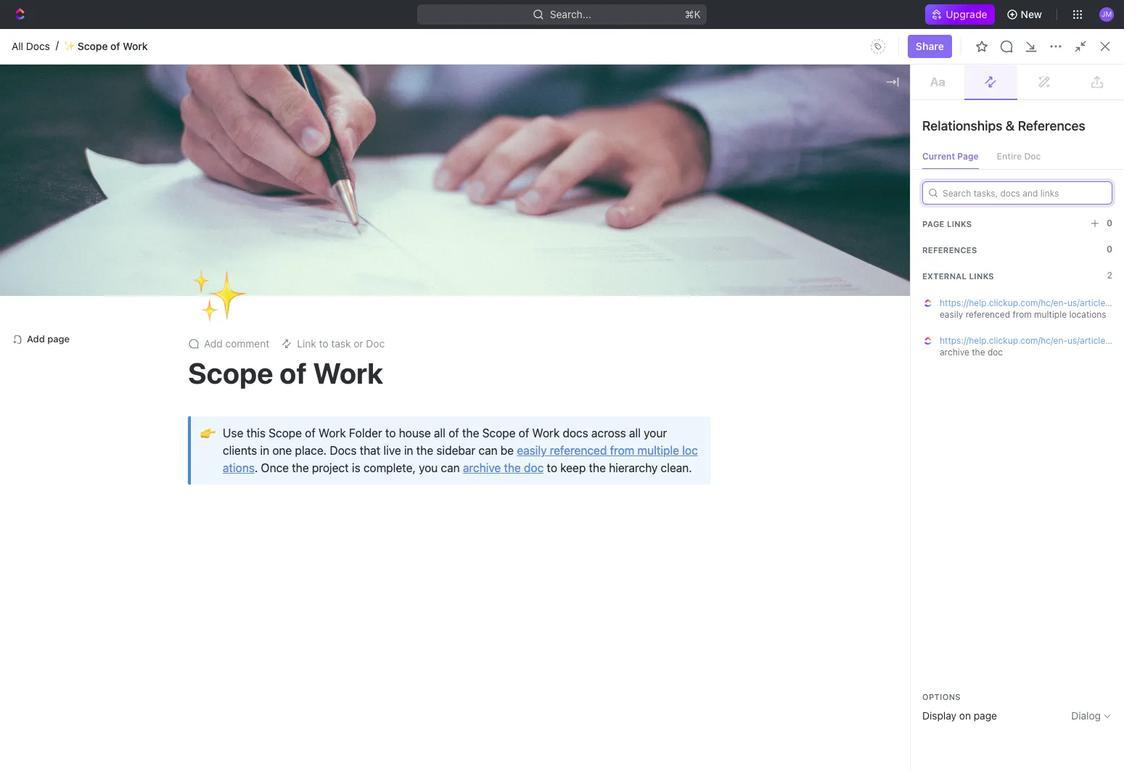 Task type: describe. For each thing, give the bounding box(es) containing it.
date viewed button
[[934, 278, 1015, 300]]

easily for easily referenced from multiple loc ations
[[517, 444, 547, 457]]

👋 for created by me
[[842, 194, 853, 205]]

row containing name
[[234, 277, 1124, 301]]

team space link
[[35, 234, 200, 258]]

assigned
[[496, 255, 540, 268]]

that
[[360, 444, 380, 457]]

is
[[352, 461, 360, 475]]

scope down recent
[[273, 147, 303, 160]]

welcome! inside button
[[269, 333, 316, 346]]

management inside tree
[[73, 338, 134, 351]]

2 horizontal spatial 2
[[1107, 270, 1113, 281]]

docs right the my
[[298, 255, 322, 268]]

dashboards link
[[6, 102, 203, 125]]

mins for 6
[[952, 360, 974, 372]]

✨ scope of work
[[64, 40, 148, 52]]

docs up recent
[[243, 62, 267, 74]]

1
[[557, 412, 562, 424]]

Search by name... text field
[[876, 249, 1059, 271]]

the up sidebar
[[462, 427, 479, 440]]

team space
[[35, 239, 92, 252]]

notifications?
[[559, 33, 624, 46]]

location
[[513, 283, 548, 294]]

in up shared at the left top of page
[[329, 194, 338, 206]]

scope up docs link
[[78, 40, 108, 52]]

client 1 project
[[528, 412, 598, 424]]

resource inside button
[[269, 360, 314, 372]]

hide
[[673, 33, 696, 46]]

be
[[501, 444, 514, 457]]

client 2 project
[[528, 438, 599, 450]]

change
[[641, 272, 678, 284]]

0 horizontal spatial page
[[922, 219, 945, 228]]

new for new
[[1021, 8, 1042, 20]]

on
[[959, 710, 971, 722]]

work inside 'button'
[[314, 386, 339, 398]]

docs inside use this scope of work folder to house all of the scope of work docs across all your clients in one place. docs that live in the sidebar can be
[[330, 444, 357, 457]]

created
[[842, 121, 886, 134]]

shared button
[[332, 248, 373, 277]]

keep
[[560, 461, 586, 475]]

minutes for client 2 project
[[310, 438, 348, 450]]

from for loc
[[610, 444, 635, 457]]

new doc button
[[1058, 57, 1118, 80]]

archive inside https://help.clickup.com/hc/en-us/articles/632 archive the doc
[[940, 347, 970, 358]]

✨ down created
[[842, 171, 853, 182]]

8 row from the top
[[234, 509, 1124, 536]]

0 vertical spatial 👥
[[842, 148, 853, 159]]

reposition button
[[563, 267, 632, 290]]

search
[[983, 62, 1016, 74]]

1 vertical spatial 2
[[557, 438, 564, 450]]

👋 for recent
[[253, 194, 264, 205]]

spaces
[[12, 192, 42, 203]]

Search tasks, docs and links text field
[[930, 182, 1107, 204]]

folder
[[349, 427, 382, 440]]

to inside dropdown button
[[319, 337, 328, 350]]

meeting for client 2 project
[[269, 438, 308, 450]]

see all button for recent
[[466, 119, 505, 136]]

change cover
[[641, 272, 707, 284]]

projects link
[[44, 259, 163, 282]]

2 0 from the top
[[1107, 244, 1113, 255]]

display
[[922, 710, 957, 722]]

see for recent
[[472, 122, 487, 133]]

enable
[[483, 33, 515, 46]]

doc inside https://help.clickup.com/hc/en-us/articles/632 archive the doc
[[988, 347, 1003, 358]]

project
[[312, 461, 349, 475]]

jm button
[[1095, 3, 1118, 26]]

one
[[272, 444, 292, 457]]

docs right search
[[1019, 62, 1043, 74]]

project notes
[[568, 147, 631, 160]]

table containing 27 mins ago
[[234, 277, 1124, 614]]

your
[[644, 427, 667, 440]]

all docs link
[[12, 40, 50, 53]]

from for locations
[[1013, 309, 1032, 320]]

archived
[[553, 255, 595, 268]]

sidebar
[[436, 444, 476, 457]]

space
[[63, 239, 92, 252]]

0 horizontal spatial can
[[441, 461, 460, 475]]

welcome! for created by me
[[862, 194, 909, 206]]

add for add comment
[[204, 337, 223, 350]]

0 vertical spatial this
[[698, 33, 716, 46]]

10 row from the top
[[234, 562, 1124, 588]]

0 vertical spatial resource management
[[862, 147, 970, 160]]

project for client 2 project
[[566, 438, 599, 450]]

my docs button
[[277, 248, 326, 277]]

see for created by me
[[1061, 122, 1077, 133]]

meeting minutes for client 2 project
[[269, 438, 348, 450]]

task
[[331, 337, 351, 350]]

this inside use this scope of work folder to house all of the scope of work docs across all your clients in one place. docs that live in the sidebar can be
[[246, 427, 266, 440]]

agency management inside table
[[528, 464, 627, 476]]

agency right business time icon
[[528, 464, 563, 476]]

referenced for easily referenced from multiple locations
[[966, 309, 1010, 320]]

shared
[[335, 255, 369, 268]]

1 horizontal spatial references
[[1018, 118, 1086, 134]]

all for all docs
[[12, 40, 23, 52]]

want
[[444, 33, 468, 46]]

date for date updated
[[827, 283, 846, 294]]

house
[[399, 427, 431, 440]]

agency up page links
[[930, 194, 965, 206]]

cover
[[680, 272, 707, 284]]

resource management inside button
[[269, 360, 379, 372]]

meeting minutes for client 1 project
[[269, 412, 348, 424]]

links for page
[[947, 219, 972, 228]]

multiple for locations
[[1034, 309, 1067, 320]]

link to task or doc
[[297, 337, 385, 350]]

easily referenced from multiple loc ations link
[[223, 444, 698, 475]]

external links
[[922, 271, 994, 281]]

see all button for created by me
[[1055, 119, 1094, 136]]

6
[[943, 360, 949, 372]]

doc for entire doc
[[1024, 151, 1041, 162]]

5 row from the top
[[234, 430, 1124, 459]]

reposition
[[572, 272, 623, 284]]

- for client 2 project
[[658, 438, 663, 450]]

the down be
[[504, 461, 521, 475]]

new for new doc
[[1067, 62, 1088, 74]]

• for recent
[[322, 194, 327, 206]]

doc for new doc
[[1091, 62, 1110, 74]]

in right live
[[404, 444, 413, 457]]

do you want to enable browser notifications? enable hide this
[[408, 33, 716, 46]]

doc inside dropdown button
[[366, 337, 385, 350]]

viewed
[[964, 283, 993, 294]]

all docs
[[12, 40, 50, 52]]

24 mins ago
[[943, 333, 1000, 346]]

easily referenced from multiple loc ations
[[223, 444, 698, 475]]

tags
[[658, 283, 678, 294]]

add page
[[27, 333, 70, 345]]

change cover button
[[632, 267, 716, 290]]

mins for 27
[[957, 307, 979, 320]]

0 vertical spatial project
[[568, 147, 601, 160]]

the right keep
[[589, 461, 606, 475]]

scope of work button
[[253, 379, 496, 405]]

business time image
[[514, 467, 523, 474]]

welcome! button
[[253, 327, 496, 353]]

docs link
[[6, 77, 203, 100]]

0 vertical spatial you
[[424, 33, 442, 46]]

share
[[916, 40, 944, 52]]

dropdown menu image
[[866, 35, 890, 58]]

link to task or doc button
[[275, 334, 391, 354]]

1 horizontal spatial page
[[958, 151, 979, 162]]

• for created by me
[[911, 194, 916, 206]]

across
[[591, 427, 626, 440]]

1 horizontal spatial favorites
[[547, 121, 597, 134]]

⌘k
[[685, 8, 701, 20]]

1 vertical spatial resource management
[[273, 171, 381, 183]]

0 horizontal spatial 2
[[307, 464, 313, 476]]

6 mins ago cell
[[934, 353, 1050, 379]]

6 mins ago
[[943, 360, 994, 372]]

entire
[[997, 151, 1022, 162]]

search docs
[[983, 62, 1043, 74]]

favorites button
[[6, 165, 56, 182]]

current
[[922, 151, 955, 162]]

agency up shared at the left top of page
[[340, 194, 375, 206]]

use this scope of work folder to house all of the scope of work docs across all your clients in one place. docs that live in the sidebar can be
[[223, 427, 670, 457]]

in left one at the bottom left of page
[[260, 444, 269, 457]]

page links
[[922, 219, 972, 228]]



Task type: vqa. For each thing, say whether or not it's contained in the screenshot.
Meeting associated with Client 2 Project
yes



Task type: locate. For each thing, give the bounding box(es) containing it.
✨ right all docs 'link'
[[64, 40, 75, 52]]

1 vertical spatial 5
[[366, 438, 372, 450]]

private button
[[379, 248, 420, 277]]

from up https://help.clickup.com/hc/en-
[[1013, 309, 1032, 320]]

1 vertical spatial references
[[922, 245, 977, 254]]

1 horizontal spatial multiple
[[1034, 309, 1067, 320]]

1 see all from the left
[[472, 122, 499, 133]]

9 row from the top
[[234, 536, 1124, 562]]

1 horizontal spatial see all button
[[1055, 119, 1094, 136]]

to inside use this scope of work folder to house all of the scope of work docs across all your clients in one place. docs that live in the sidebar can be
[[385, 427, 396, 440]]

- up your
[[658, 412, 663, 424]]

agency
[[340, 194, 375, 206], [930, 194, 965, 206], [35, 338, 70, 351], [528, 464, 563, 476]]

0 vertical spatial -
[[658, 412, 663, 424]]

0 vertical spatial archive
[[940, 347, 970, 358]]

1 horizontal spatial date
[[943, 283, 962, 294]]

scope up one at the bottom left of page
[[269, 427, 302, 440]]

1 vertical spatial can
[[441, 461, 460, 475]]

welcome! for recent
[[273, 194, 319, 206]]

1 horizontal spatial doc
[[988, 347, 1003, 358]]

options
[[922, 692, 961, 702]]

docs inside 'link'
[[26, 40, 50, 52]]

👥 down recent
[[253, 171, 264, 182]]

can
[[479, 444, 498, 457], [441, 461, 460, 475]]

2 minutes from the top
[[310, 438, 348, 450]]

ago up 6 mins ago cell
[[983, 333, 1000, 346]]

row
[[234, 277, 1124, 301], [234, 327, 1124, 353], [234, 353, 1124, 379], [234, 404, 1124, 433], [234, 430, 1124, 459], [234, 456, 1124, 485], [234, 482, 1124, 511], [234, 509, 1124, 536], [234, 536, 1124, 562], [234, 562, 1124, 588], [234, 588, 1124, 614]]

my docs
[[281, 255, 322, 268]]

1 vertical spatial minutes
[[310, 438, 348, 450]]

0 horizontal spatial see all button
[[466, 119, 505, 136]]

2 👋 from the left
[[842, 194, 853, 205]]

0 vertical spatial ago
[[982, 307, 1000, 320]]

1 vertical spatial meeting minutes
[[269, 438, 348, 450]]

the down 'place.'
[[292, 461, 309, 475]]

upgrade
[[946, 8, 987, 20]]

all inside 'link'
[[12, 40, 23, 52]]

comment
[[225, 337, 269, 350]]

resource down created by me
[[862, 147, 906, 160]]

1 horizontal spatial can
[[479, 444, 498, 457]]

tab list containing all
[[252, 248, 599, 277]]

2 welcome! • in agency management from the left
[[862, 194, 1029, 206]]

2 vertical spatial resource management
[[269, 360, 379, 372]]

archive down the 24
[[940, 347, 970, 358]]

0 vertical spatial can
[[479, 444, 498, 457]]

2 row from the top
[[234, 327, 1124, 353]]

1 see all button from the left
[[466, 119, 505, 136]]

meeting up once
[[269, 438, 308, 450]]

mins right 6
[[952, 360, 974, 372]]

scope down created by me
[[862, 171, 892, 183]]

0 vertical spatial doc
[[1091, 62, 1110, 74]]

27 mins ago row
[[234, 299, 1124, 328]]

0 horizontal spatial see
[[472, 122, 487, 133]]

2 down 1
[[557, 438, 564, 450]]

1 vertical spatial archive
[[463, 461, 501, 475]]

client left 1
[[528, 412, 555, 424]]

1 • from the left
[[322, 194, 327, 206]]

of inside scope of work 'button'
[[301, 386, 311, 398]]

1 vertical spatial easily
[[517, 444, 547, 457]]

date inside date viewed button
[[943, 283, 962, 294]]

current page
[[922, 151, 979, 162]]

0 horizontal spatial archive
[[463, 461, 501, 475]]

agency management right business time image
[[35, 338, 134, 351]]

project up keep
[[566, 438, 599, 450]]

notes
[[603, 147, 631, 160]]

✨ left name
[[191, 260, 249, 329]]

scope down link
[[269, 386, 299, 398]]

2 vertical spatial mins
[[952, 360, 974, 372]]

date left updated
[[827, 283, 846, 294]]

11 row from the top
[[234, 588, 1124, 614]]

0 horizontal spatial multiple
[[638, 444, 679, 457]]

upgrade link
[[926, 4, 995, 25]]

1 - from the top
[[658, 412, 663, 424]]

the inside https://help.clickup.com/hc/en-us/articles/632 archive the doc
[[972, 347, 985, 358]]

0 vertical spatial doc
[[988, 347, 1003, 358]]

links up viewed
[[969, 271, 994, 281]]

easily inside easily referenced from multiple loc ations
[[517, 444, 547, 457]]

referenced down viewed
[[966, 309, 1010, 320]]

new inside new button
[[1021, 8, 1042, 20]]

the down house at left
[[416, 444, 433, 457]]

https://help.clickup.com/hc/en-
[[940, 335, 1068, 346]]

✨ down recent
[[253, 148, 264, 159]]

docs left ✨ scope of work
[[26, 40, 50, 52]]

private
[[383, 255, 416, 268]]

you down use this scope of work folder to house all of the scope of work docs across all your clients in one place. docs that live in the sidebar can be
[[419, 461, 438, 475]]

2 date from the left
[[943, 283, 962, 294]]

favorites up spaces
[[12, 168, 50, 179]]

welcome! • in agency management
[[273, 194, 439, 206], [862, 194, 1029, 206]]

doc
[[988, 347, 1003, 358], [524, 461, 544, 475]]

project up the docs
[[565, 412, 598, 424]]

1 vertical spatial links
[[969, 271, 994, 281]]

2
[[1107, 270, 1113, 281], [557, 438, 564, 450], [307, 464, 313, 476]]

1 horizontal spatial easily
[[940, 309, 963, 320]]

0 vertical spatial 2
[[1107, 270, 1113, 281]]

1 horizontal spatial 👋
[[842, 194, 853, 205]]

2 • from the left
[[911, 194, 916, 206]]

0 horizontal spatial welcome! • in agency management
[[273, 194, 439, 206]]

. once the project is complete, you can archive the doc to keep the hierarchy clean.
[[255, 461, 692, 475]]

1 minutes from the top
[[310, 412, 348, 424]]

can left be
[[479, 444, 498, 457]]

24
[[943, 333, 955, 346]]

archive the doc link
[[463, 461, 544, 475]]

client down client 1 project
[[528, 438, 555, 450]]

2 vertical spatial -
[[658, 464, 663, 476]]

2 5 from the top
[[366, 438, 372, 450]]

to up live
[[385, 427, 396, 440]]

1 vertical spatial multiple
[[638, 444, 679, 457]]

meeting minutes up project
[[269, 438, 348, 450]]

to left keep
[[547, 461, 557, 475]]

date for date viewed
[[943, 283, 962, 294]]

2 down 'place.'
[[307, 464, 313, 476]]

0 horizontal spatial 👋
[[253, 194, 264, 205]]

1 vertical spatial page
[[922, 219, 945, 228]]

client for client 1 project
[[528, 412, 555, 424]]

scope up be
[[482, 427, 516, 440]]

scope of work
[[273, 147, 342, 160], [862, 171, 931, 183], [188, 356, 383, 390], [269, 386, 339, 398]]

complete,
[[363, 461, 416, 475]]

1 👋 from the left
[[253, 194, 264, 205]]

new up search docs
[[1021, 8, 1042, 20]]

resource down recent
[[273, 171, 317, 183]]

links for links
[[969, 271, 994, 281]]

mins right the 24
[[958, 333, 980, 346]]

mins inside 6 mins ago cell
[[952, 360, 974, 372]]

enable
[[634, 33, 666, 46]]

0 horizontal spatial add
[[27, 333, 45, 345]]

clean.
[[661, 461, 692, 475]]

welcome! • in agency management up page links
[[862, 194, 1029, 206]]

doc down https://help.clickup.com/hc/en-
[[988, 347, 1003, 358]]

docs up dashboards
[[35, 82, 59, 94]]

recent
[[253, 121, 291, 134]]

1 vertical spatial from
[[610, 444, 635, 457]]

tree inside sidebar navigation
[[6, 210, 203, 726]]

✨ inside ✨ scope of work
[[64, 40, 75, 52]]

1 horizontal spatial doc
[[1024, 151, 1041, 162]]

1 horizontal spatial welcome! • in agency management
[[862, 194, 1029, 206]]

relationships
[[922, 118, 1003, 134]]

resource down link
[[269, 360, 314, 372]]

👋
[[253, 194, 264, 205], [842, 194, 853, 205]]

referenced
[[966, 309, 1010, 320], [550, 444, 607, 457]]

us/articles/632
[[1068, 335, 1124, 346]]

5 left live
[[366, 438, 372, 450]]

welcome! • in agency management for recent
[[273, 194, 439, 206]]

see all for recent
[[472, 122, 499, 133]]

1 date from the left
[[827, 283, 846, 294]]

all for all
[[255, 255, 268, 268]]

0 vertical spatial minutes
[[310, 412, 348, 424]]

1 horizontal spatial agency management
[[528, 464, 627, 476]]

welcome! • in agency management up shared at the left top of page
[[273, 194, 439, 206]]

0 vertical spatial agency management
[[35, 338, 134, 351]]

3 - from the top
[[658, 464, 663, 476]]

0 vertical spatial client
[[528, 412, 555, 424]]

2 see from the left
[[1061, 122, 1077, 133]]

doc
[[1091, 62, 1110, 74], [1024, 151, 1041, 162], [366, 337, 385, 350]]

2 - from the top
[[658, 438, 663, 450]]

business time image
[[15, 340, 26, 349]]

0 vertical spatial resource
[[862, 147, 906, 160]]

0 vertical spatial multiple
[[1034, 309, 1067, 320]]

1 vertical spatial doc
[[524, 461, 544, 475]]

place.
[[295, 444, 327, 457]]

mins
[[957, 307, 979, 320], [958, 333, 980, 346], [952, 360, 974, 372]]

1 vertical spatial you
[[419, 461, 438, 475]]

0 vertical spatial favorites
[[547, 121, 597, 134]]

management inside button
[[316, 360, 379, 372]]

easily up the 24
[[940, 309, 963, 320]]

minutes up project
[[310, 438, 348, 450]]

search docs button
[[963, 57, 1052, 80]]

links
[[947, 219, 972, 228], [969, 271, 994, 281]]

welcome! up my docs
[[273, 194, 319, 206]]

0 horizontal spatial date
[[827, 283, 846, 294]]

1 vertical spatial new
[[1067, 62, 1088, 74]]

date
[[827, 283, 846, 294], [943, 283, 962, 294]]

4 row from the top
[[234, 404, 1124, 433]]

docs inside sidebar navigation
[[35, 82, 59, 94]]

minutes for client 1 project
[[310, 412, 348, 424]]

0 vertical spatial page
[[958, 151, 979, 162]]

to right link
[[319, 337, 328, 350]]

1 horizontal spatial from
[[1013, 309, 1032, 320]]

row containing resource management
[[234, 353, 1124, 379]]

7 row from the top
[[234, 482, 1124, 511]]

1 horizontal spatial archive
[[940, 347, 970, 358]]

1 welcome! • in agency management from the left
[[273, 194, 439, 206]]

change cover button
[[632, 267, 716, 290]]

1 vertical spatial project
[[565, 412, 598, 424]]

external
[[922, 271, 967, 281]]

resource management button
[[253, 353, 496, 379]]

the
[[972, 347, 985, 358], [462, 427, 479, 440], [416, 444, 433, 457], [292, 461, 309, 475], [504, 461, 521, 475], [589, 461, 606, 475]]

-
[[658, 412, 663, 424], [658, 438, 663, 450], [658, 464, 663, 476]]

scope inside 'button'
[[269, 386, 299, 398]]

ago for 24 mins ago
[[983, 333, 1000, 346]]

1 meeting from the top
[[269, 412, 308, 424]]

1 vertical spatial 👥
[[253, 171, 264, 182]]

- up "clean."
[[658, 438, 663, 450]]

0 horizontal spatial •
[[322, 194, 327, 206]]

0 horizontal spatial doc
[[524, 461, 544, 475]]

doc inside button
[[1091, 62, 1110, 74]]

ago down 24 mins ago
[[977, 360, 994, 372]]

docs up project
[[330, 444, 357, 457]]

0
[[1107, 218, 1113, 229], [1107, 244, 1113, 255]]

scope
[[78, 40, 108, 52], [273, 147, 303, 160], [862, 171, 892, 183], [188, 356, 273, 390], [269, 386, 299, 398], [269, 427, 302, 440], [482, 427, 516, 440]]

date updated
[[827, 283, 882, 294]]

27 mins ago
[[943, 307, 1000, 320]]

scope of work inside 'button'
[[269, 386, 339, 398]]

by
[[889, 121, 902, 134]]

client for client 2 project
[[528, 438, 555, 450]]

agency inside sidebar navigation
[[35, 338, 70, 351]]

workspace
[[429, 255, 483, 268]]

1 horizontal spatial add
[[204, 337, 223, 350]]

easily up business time icon
[[517, 444, 547, 457]]

updated
[[848, 283, 882, 294]]

1 meeting minutes from the top
[[269, 412, 348, 424]]

page up search by name... text field
[[922, 219, 945, 228]]

add right business time image
[[27, 333, 45, 345]]

see
[[472, 122, 487, 133], [1061, 122, 1077, 133]]

0 vertical spatial 0
[[1107, 218, 1113, 229]]

referenced inside easily referenced from multiple loc ations
[[550, 444, 607, 457]]

0 horizontal spatial referenced
[[550, 444, 607, 457]]

ago
[[982, 307, 1000, 320], [983, 333, 1000, 346], [977, 360, 994, 372]]

favorites up project notes
[[547, 121, 597, 134]]

add
[[27, 333, 45, 345], [204, 337, 223, 350]]

the down 24 mins ago
[[972, 347, 985, 358]]

meeting minutes
[[269, 412, 348, 424], [269, 438, 348, 450]]

1 vertical spatial doc
[[1024, 151, 1041, 162]]

6 row from the top
[[234, 456, 1124, 485]]

in up page links
[[919, 194, 927, 206]]

resource management
[[862, 147, 970, 160], [273, 171, 381, 183], [269, 360, 379, 372]]

meeting minutes up 'place.'
[[269, 412, 348, 424]]

1 see from the left
[[472, 122, 487, 133]]

date viewed
[[943, 283, 993, 294]]

1 row from the top
[[234, 277, 1124, 301]]

name
[[254, 283, 278, 294]]

1 client from the top
[[528, 412, 555, 424]]

2 vertical spatial 2
[[307, 464, 313, 476]]

1 0 from the top
[[1107, 218, 1113, 229]]

references down page links
[[922, 245, 977, 254]]

live
[[384, 444, 401, 457]]

0 vertical spatial meeting minutes
[[269, 412, 348, 424]]

doc right business time icon
[[524, 461, 544, 475]]

date inside button
[[827, 283, 846, 294]]

agency right business time image
[[35, 338, 70, 351]]

archived button
[[549, 248, 599, 277]]

display on page
[[922, 710, 997, 722]]

new
[[1021, 8, 1042, 20], [1067, 62, 1088, 74]]

&
[[1006, 118, 1015, 134]]

welcome! left task
[[269, 333, 316, 346]]

can down sidebar
[[441, 461, 460, 475]]

multiple for loc
[[638, 444, 679, 457]]

project for client 1 project
[[565, 412, 598, 424]]

you right do
[[424, 33, 442, 46]]

or
[[354, 337, 363, 350]]

new right search docs
[[1067, 62, 1088, 74]]

user group image
[[15, 242, 26, 250]]

references right '&' at the top right of the page
[[1018, 118, 1086, 134]]

all inside 'button'
[[255, 255, 268, 268]]

0 horizontal spatial easily
[[517, 444, 547, 457]]

dashboards
[[35, 107, 91, 119]]

referenced for easily referenced from multiple loc ations
[[550, 444, 607, 457]]

0 horizontal spatial see all
[[472, 122, 499, 133]]

doc right the entire on the top right
[[1024, 151, 1041, 162]]

multiple down your
[[638, 444, 679, 457]]

this right use
[[246, 427, 266, 440]]

page right current
[[958, 151, 979, 162]]

2 vertical spatial doc
[[366, 337, 385, 350]]

2 client from the top
[[528, 438, 555, 450]]

.
[[255, 461, 258, 475]]

👉
[[200, 426, 215, 441]]

ago for 27 mins ago
[[982, 307, 1000, 320]]

1 horizontal spatial 👥
[[842, 148, 853, 159]]

1 horizontal spatial this
[[698, 33, 716, 46]]

👥
[[842, 148, 853, 159], [253, 171, 264, 182]]

3 row from the top
[[234, 353, 1124, 379]]

1 vertical spatial agency management
[[528, 464, 627, 476]]

can inside use this scope of work folder to house all of the scope of work docs across all your clients in one place. docs that live in the sidebar can be
[[479, 444, 498, 457]]

ago down viewed
[[982, 307, 1000, 320]]

1 vertical spatial -
[[658, 438, 663, 450]]

project left notes
[[568, 147, 601, 160]]

ago inside "row"
[[982, 307, 1000, 320]]

5 up folder
[[366, 412, 372, 424]]

see all for created by me
[[1061, 122, 1089, 133]]

0 vertical spatial all
[[12, 40, 23, 52]]

0 horizontal spatial new
[[1021, 8, 1042, 20]]

tree
[[6, 210, 203, 726]]

agency management link
[[35, 333, 200, 356]]

scope down add comment
[[188, 356, 273, 390]]

agency management inside sidebar navigation
[[35, 338, 134, 351]]

agency management down client 2 project
[[528, 464, 627, 476]]

column header
[[234, 277, 250, 301]]

in
[[329, 194, 338, 206], [919, 194, 927, 206], [260, 444, 269, 457], [404, 444, 413, 457]]

mins right 27
[[957, 307, 979, 320]]

👥 down created
[[842, 148, 853, 159]]

link
[[297, 337, 316, 350]]

page
[[47, 333, 70, 345], [974, 710, 997, 722]]

dialog
[[1071, 710, 1101, 722]]

1 vertical spatial resource
[[273, 171, 317, 183]]

1 horizontal spatial all
[[255, 255, 268, 268]]

multiple inside easily referenced from multiple loc ations
[[638, 444, 679, 457]]

scope of work row
[[234, 379, 1124, 405]]

0 horizontal spatial page
[[47, 333, 70, 345]]

1 horizontal spatial referenced
[[966, 309, 1010, 320]]

column header inside table
[[234, 277, 250, 301]]

assigned button
[[492, 248, 544, 277]]

0 horizontal spatial favorites
[[12, 168, 50, 179]]

- for client 1 project
[[658, 412, 663, 424]]

mins for 24
[[958, 333, 980, 346]]

ago for 6 mins ago
[[977, 360, 994, 372]]

hierarchy
[[609, 461, 658, 475]]

wiki
[[269, 464, 289, 476]]

clients
[[223, 444, 257, 457]]

tree containing team space
[[6, 210, 203, 726]]

date down the external links
[[943, 283, 962, 294]]

2 see all button from the left
[[1055, 119, 1094, 136]]

0 vertical spatial mins
[[957, 307, 979, 320]]

easily for easily referenced from multiple locations
[[940, 309, 963, 320]]

2 vertical spatial resource
[[269, 360, 314, 372]]

welcome! • in agency management for created by me
[[862, 194, 1029, 206]]

from inside easily referenced from multiple loc ations
[[610, 444, 635, 457]]

1 vertical spatial meeting
[[269, 438, 308, 450]]

0 vertical spatial references
[[1018, 118, 1086, 134]]

0 horizontal spatial from
[[610, 444, 635, 457]]

table
[[234, 277, 1124, 614]]

client
[[528, 412, 555, 424], [528, 438, 555, 450]]

add comment
[[204, 337, 269, 350]]

me
[[905, 121, 922, 134]]

add for add page
[[27, 333, 45, 345]]

to right want
[[470, 33, 480, 46]]

2 meeting from the top
[[269, 438, 308, 450]]

mins inside 27 mins ago "row"
[[957, 307, 979, 320]]

2 see all from the left
[[1061, 122, 1089, 133]]

• up my docs
[[322, 194, 327, 206]]

tab list
[[252, 248, 599, 277]]

favorites
[[547, 121, 597, 134], [12, 168, 50, 179]]

1 5 from the top
[[366, 412, 372, 424]]

row containing welcome!
[[234, 327, 1124, 353]]

1 horizontal spatial 2
[[557, 438, 564, 450]]

1 vertical spatial mins
[[958, 333, 980, 346]]

- for agency management
[[658, 464, 663, 476]]

doc down jm dropdown button in the top of the page
[[1091, 62, 1110, 74]]

0 horizontal spatial references
[[922, 245, 977, 254]]

1 horizontal spatial page
[[974, 710, 997, 722]]

dialog button
[[1071, 710, 1113, 722]]

do
[[408, 33, 422, 46]]

this right hide
[[698, 33, 716, 46]]

1 horizontal spatial •
[[911, 194, 916, 206]]

new inside the new doc button
[[1067, 62, 1088, 74]]

page right on
[[974, 710, 997, 722]]

5 for client 1 project
[[366, 412, 372, 424]]

1 horizontal spatial new
[[1067, 62, 1088, 74]]

2 vertical spatial ago
[[977, 360, 994, 372]]

0 vertical spatial new
[[1021, 8, 1042, 20]]

0 horizontal spatial this
[[246, 427, 266, 440]]

search...
[[550, 8, 591, 20]]

0 horizontal spatial all
[[12, 40, 23, 52]]

multiple up https://help.clickup.com/hc/en-us/articles/632 archive the doc
[[1034, 309, 1067, 320]]

use
[[223, 427, 243, 440]]

cell
[[234, 300, 250, 327], [504, 300, 650, 327], [818, 300, 934, 327], [234, 327, 250, 353], [504, 327, 650, 353], [650, 327, 818, 353], [818, 327, 934, 353], [234, 353, 250, 379], [504, 353, 650, 379], [650, 353, 818, 379], [818, 353, 934, 379], [1050, 353, 1124, 379], [234, 379, 250, 405], [504, 379, 650, 405], [650, 379, 818, 405], [818, 379, 934, 405], [934, 379, 1050, 405], [1050, 379, 1124, 405], [234, 405, 250, 431], [818, 405, 934, 431], [934, 405, 1050, 431], [1050, 405, 1124, 431], [234, 431, 250, 457], [818, 431, 934, 457], [934, 431, 1050, 457], [1050, 431, 1124, 457], [234, 457, 250, 483], [818, 457, 934, 483], [934, 457, 1050, 483], [1050, 457, 1124, 483], [234, 483, 250, 509], [504, 483, 650, 509], [818, 483, 934, 509], [934, 483, 1050, 509], [1050, 483, 1124, 509], [234, 509, 250, 536], [250, 509, 504, 536], [504, 509, 650, 536], [650, 509, 818, 536], [818, 509, 934, 536], [934, 509, 1050, 536], [1050, 509, 1124, 536], [234, 536, 250, 562], [250, 536, 504, 562], [504, 536, 650, 562], [650, 536, 818, 562], [818, 536, 934, 562], [934, 536, 1050, 562], [1050, 536, 1124, 562], [234, 562, 250, 588], [250, 562, 504, 588], [504, 562, 650, 588], [650, 562, 818, 588], [818, 562, 934, 588], [934, 562, 1050, 588], [1050, 562, 1124, 588], [234, 588, 250, 614], [250, 588, 504, 614], [504, 588, 650, 614], [650, 588, 818, 614], [818, 588, 934, 614], [934, 588, 1050, 614], [1050, 588, 1124, 614]]

doc right or
[[366, 337, 385, 350]]

favorites inside button
[[12, 168, 50, 179]]

meeting for client 1 project
[[269, 412, 308, 424]]

5 for client 2 project
[[366, 438, 372, 450]]

2 vertical spatial project
[[566, 438, 599, 450]]

from up hierarchy
[[610, 444, 635, 457]]

ago inside cell
[[977, 360, 994, 372]]

sidebar navigation
[[0, 51, 217, 771]]

archive down be
[[463, 461, 501, 475]]

row containing wiki
[[234, 456, 1124, 485]]

page
[[958, 151, 979, 162], [922, 219, 945, 228]]

locations
[[1069, 309, 1106, 320]]

2 meeting minutes from the top
[[269, 438, 348, 450]]



